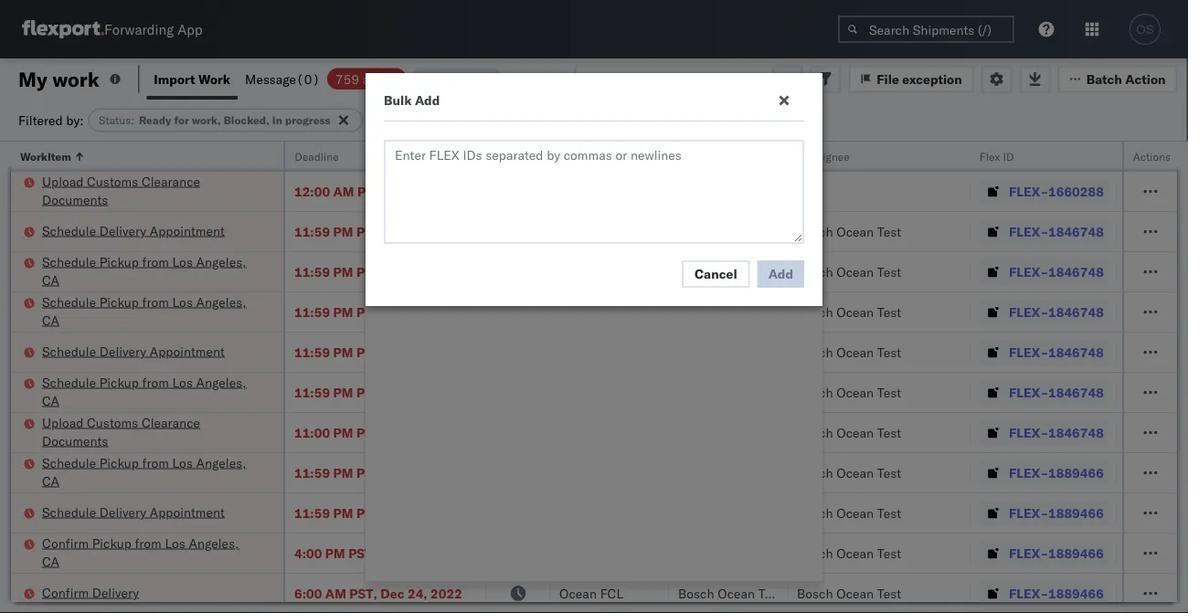 Task type: vqa. For each thing, say whether or not it's contained in the screenshot.
EMAIL
no



Task type: locate. For each thing, give the bounding box(es) containing it.
ocean fcl
[[559, 304, 623, 320], [559, 586, 623, 602]]

batch
[[1087, 71, 1123, 87]]

bulk add button
[[748, 140, 804, 176]]

11:59 pm pdt, nov 4, 2022
[[294, 224, 462, 240], [294, 264, 462, 280], [294, 304, 462, 320], [294, 344, 462, 360], [294, 384, 462, 400]]

schedule delivery appointment button
[[42, 222, 225, 242], [42, 342, 225, 362], [42, 503, 225, 523]]

0 vertical spatial upload customs clearance documents link
[[42, 172, 260, 209]]

appointment
[[150, 223, 225, 239], [150, 343, 225, 359], [150, 504, 225, 520]]

1 horizontal spatial :
[[421, 113, 424, 127]]

confirm delivery link
[[42, 584, 139, 602]]

pst, left 8,
[[356, 425, 384, 441]]

pst, for upload customs clearance documents
[[356, 425, 384, 441]]

2 documents from the top
[[42, 433, 108, 449]]

pst, for confirm pickup from los angeles, ca
[[348, 545, 376, 561]]

2 ocean fcl from the top
[[559, 586, 623, 602]]

1 vertical spatial fcl
[[600, 586, 623, 602]]

fcl for 11:59 pm pdt, nov 4, 2022
[[600, 304, 623, 320]]

documents for 11:00 pm pst, nov 8, 2022
[[42, 433, 108, 449]]

1 upload customs clearance documents link from the top
[[42, 172, 260, 209]]

add up -- at the right
[[780, 150, 804, 166]]

4 ceau7522 from the top
[[1126, 344, 1188, 360]]

bulk add up snoozed : no
[[384, 92, 440, 108]]

confirm inside confirm pickup from los angeles, ca
[[42, 535, 89, 551]]

fcl
[[600, 304, 623, 320], [600, 586, 623, 602]]

pst, down 11:00 pm pst, nov 8, 2022
[[356, 465, 384, 481]]

on
[[447, 71, 461, 87]]

upload customs clearance documents
[[42, 173, 200, 208], [42, 415, 200, 449]]

0 vertical spatial upload customs clearance documents button
[[42, 172, 260, 211]]

: left no
[[421, 113, 424, 127]]

13, down 8,
[[415, 465, 434, 481]]

11:00
[[294, 425, 330, 441]]

: left ready
[[131, 113, 134, 127]]

1 1846748 from the top
[[1049, 224, 1104, 240]]

5 flex- from the top
[[1009, 344, 1049, 360]]

2 vertical spatial schedule delivery appointment button
[[42, 503, 225, 523]]

0 vertical spatial documents
[[42, 192, 108, 208]]

2 schedule delivery appointment from the top
[[42, 343, 225, 359]]

bulk add up flexport demo consignee
[[748, 150, 804, 166]]

1846748 for 2nd schedule pickup from los angeles, ca button
[[1049, 304, 1104, 320]]

los
[[172, 254, 193, 270], [172, 294, 193, 310], [172, 374, 193, 390], [172, 455, 193, 471], [165, 535, 185, 551]]

mode button
[[550, 145, 651, 164]]

2 upload customs clearance documents link from the top
[[42, 414, 260, 450]]

0 vertical spatial consignee
[[797, 149, 850, 163]]

4 resize handle column header from the left
[[647, 142, 669, 613]]

1 vertical spatial documents
[[42, 433, 108, 449]]

lhuu7894
[[1126, 464, 1188, 480], [1126, 505, 1188, 521], [1126, 545, 1188, 561], [1126, 585, 1188, 601]]

0 vertical spatial schedule delivery appointment link
[[42, 222, 225, 240]]

angeles, inside confirm pickup from los angeles, ca
[[189, 535, 239, 551]]

add
[[415, 92, 440, 108], [780, 150, 804, 166]]

4 11:59 from the top
[[294, 344, 330, 360]]

my
[[18, 66, 47, 91]]

2 appointment from the top
[[150, 343, 225, 359]]

1 vertical spatial ocean fcl
[[559, 586, 623, 602]]

6 1846748 from the top
[[1049, 425, 1104, 441]]

1 documents from the top
[[42, 192, 108, 208]]

pm for 3rd schedule pickup from los angeles, ca link from the top
[[333, 384, 353, 400]]

1 vertical spatial schedule delivery appointment link
[[42, 342, 225, 361]]

- down bulk add button
[[797, 183, 805, 199]]

schedule pickup from los angeles, ca button
[[42, 253, 260, 291], [42, 293, 260, 331], [42, 373, 260, 412], [42, 454, 260, 492]]

Enter FLEX IDs separated by commas or newlines text field
[[384, 140, 804, 244]]

confirm down confirm pickup from los angeles, ca
[[42, 585, 89, 601]]

24,
[[408, 586, 428, 602]]

4 11:59 pm pdt, nov 4, 2022 from the top
[[294, 344, 462, 360]]

add up no
[[415, 92, 440, 108]]

bosch
[[797, 224, 833, 240], [678, 264, 714, 280], [797, 264, 833, 280], [678, 304, 714, 320], [797, 304, 833, 320], [797, 344, 833, 360], [797, 384, 833, 400], [797, 425, 833, 441], [797, 465, 833, 481], [797, 505, 833, 521], [797, 545, 833, 561], [678, 586, 714, 602], [797, 586, 833, 602]]

2 confirm from the top
[[42, 585, 89, 601]]

4 1889466 from the top
[[1049, 586, 1104, 602]]

ca
[[42, 272, 59, 288], [42, 312, 59, 328], [42, 393, 59, 409], [42, 473, 59, 489], [42, 554, 59, 570]]

1 vertical spatial upload customs clearance documents
[[42, 415, 200, 449]]

- right demo on the top right
[[805, 183, 813, 199]]

1 1889466 from the top
[[1049, 465, 1104, 481]]

confirm
[[42, 535, 89, 551], [42, 585, 89, 601]]

2 schedule delivery appointment link from the top
[[42, 342, 225, 361]]

lhuu7894 for schedule pickup from los angeles, ca
[[1126, 464, 1188, 480]]

2 vertical spatial schedule delivery appointment
[[42, 504, 225, 520]]

pst, down 4:00 pm pst, dec 23, 2022
[[349, 586, 377, 602]]

resize handle column header for client name button
[[766, 142, 788, 613]]

confirm inside button
[[42, 585, 89, 601]]

clearance
[[142, 173, 200, 189], [142, 415, 200, 431]]

1 vertical spatial bulk
[[748, 150, 776, 166]]

19,
[[417, 183, 437, 199]]

2 schedule pickup from los angeles, ca button from the top
[[42, 293, 260, 331]]

1 vertical spatial am
[[325, 586, 346, 602]]

flexport. image
[[22, 20, 104, 38]]

los for confirm pickup from los angeles, ca 'button'
[[165, 535, 185, 551]]

1 vertical spatial upload
[[42, 415, 84, 431]]

1 vertical spatial add
[[780, 150, 804, 166]]

consignee up -- at the right
[[797, 149, 850, 163]]

0 vertical spatial ocean fcl
[[559, 304, 623, 320]]

exception
[[903, 71, 962, 87]]

3 11:59 from the top
[[294, 304, 330, 320]]

schedule delivery appointment link
[[42, 222, 225, 240], [42, 342, 225, 361], [42, 503, 225, 522]]

2 upload customs clearance documents button from the top
[[42, 414, 260, 452]]

app
[[177, 21, 203, 38]]

schedule delivery appointment for third schedule delivery appointment link from the bottom
[[42, 223, 225, 239]]

pm for upload customs clearance documents link related to 11:00
[[333, 425, 353, 441]]

2 11:59 from the top
[[294, 264, 330, 280]]

upload customs clearance documents button
[[42, 172, 260, 211], [42, 414, 260, 452]]

2 ceau7522 from the top
[[1126, 263, 1188, 279]]

angeles,
[[196, 254, 246, 270], [196, 294, 246, 310], [196, 374, 246, 390], [196, 455, 246, 471], [189, 535, 239, 551]]

6 schedule from the top
[[42, 455, 96, 471]]

1 vertical spatial schedule delivery appointment button
[[42, 342, 225, 362]]

2 11:59 pm pdt, nov 4, 2022 from the top
[[294, 264, 462, 280]]

schedule for 1st schedule delivery appointment button from the bottom
[[42, 504, 96, 520]]

import
[[154, 71, 195, 87]]

5 ceau7522 from the top
[[1126, 384, 1188, 400]]

los for first schedule pickup from los angeles, ca button from the bottom of the page
[[172, 455, 193, 471]]

1 horizontal spatial bulk
[[748, 150, 776, 166]]

4 schedule pickup from los angeles, ca link from the top
[[42, 454, 260, 490]]

2 - from the left
[[805, 183, 813, 199]]

3 schedule pickup from los angeles, ca link from the top
[[42, 373, 260, 410]]

3 schedule delivery appointment from the top
[[42, 504, 225, 520]]

for
[[174, 113, 189, 127]]

1 vertical spatial confirm
[[42, 585, 89, 601]]

los for 2nd schedule pickup from los angeles, ca button
[[172, 294, 193, 310]]

0 horizontal spatial bulk
[[384, 92, 412, 108]]

los inside confirm pickup from los angeles, ca
[[165, 535, 185, 551]]

0 vertical spatial schedule delivery appointment
[[42, 223, 225, 239]]

1 vertical spatial clearance
[[142, 415, 200, 431]]

1 vertical spatial schedule delivery appointment
[[42, 343, 225, 359]]

flex-1889466 button
[[980, 460, 1108, 486], [980, 460, 1108, 486], [980, 501, 1108, 526], [980, 501, 1108, 526], [980, 541, 1108, 566], [980, 541, 1108, 566], [980, 581, 1108, 607], [980, 581, 1108, 607]]

4 schedule pickup from los angeles, ca from the top
[[42, 455, 246, 489]]

6:00
[[294, 586, 322, 602]]

0 vertical spatial 11:59 pm pst, dec 13, 2022
[[294, 465, 469, 481]]

2 schedule pickup from los angeles, ca link from the top
[[42, 293, 260, 330]]

2 upload from the top
[[42, 415, 84, 431]]

11:59 pm pst, dec 13, 2022 down 11:00 pm pst, nov 8, 2022
[[294, 465, 469, 481]]

1 schedule pickup from los angeles, ca button from the top
[[42, 253, 260, 291]]

2 1846748 from the top
[[1049, 264, 1104, 280]]

2 4, from the top
[[415, 264, 427, 280]]

0 vertical spatial add
[[415, 92, 440, 108]]

4 flex- from the top
[[1009, 304, 1049, 320]]

consignee button
[[788, 145, 953, 164]]

0 horizontal spatial bulk add
[[384, 92, 440, 108]]

2 fcl from the top
[[600, 586, 623, 602]]

0 vertical spatial confirm
[[42, 535, 89, 551]]

8 flex- from the top
[[1009, 465, 1049, 481]]

angeles, for confirm pickup from los angeles, ca link in the left bottom of the page
[[189, 535, 239, 551]]

confirm up confirm delivery
[[42, 535, 89, 551]]

file
[[877, 71, 899, 87]]

0 vertical spatial am
[[333, 183, 354, 199]]

1 horizontal spatial bulk add
[[748, 150, 804, 166]]

0 vertical spatial 13,
[[415, 465, 434, 481]]

0 vertical spatial upload customs clearance documents
[[42, 173, 200, 208]]

1 11:59 pm pst, dec 13, 2022 from the top
[[294, 465, 469, 481]]

upload
[[42, 173, 84, 189], [42, 415, 84, 431]]

pickup
[[99, 254, 139, 270], [99, 294, 139, 310], [99, 374, 139, 390], [99, 455, 139, 471], [92, 535, 132, 551]]

0 vertical spatial upload
[[42, 173, 84, 189]]

4:00
[[294, 545, 322, 561]]

1 vertical spatial appointment
[[150, 343, 225, 359]]

7 resize handle column header from the left
[[1095, 142, 1117, 613]]

consignee
[[797, 149, 850, 163], [767, 183, 828, 199]]

1 : from the left
[[131, 113, 134, 127]]

upload customs clearance documents for 12:00 am pdt, aug 19, 2022
[[42, 173, 200, 208]]

schedule delivery appointment
[[42, 223, 225, 239], [42, 343, 225, 359], [42, 504, 225, 520]]

dec left 24,
[[381, 586, 405, 602]]

1 schedule from the top
[[42, 223, 96, 239]]

customs
[[87, 173, 138, 189], [87, 415, 138, 431]]

5 schedule from the top
[[42, 374, 96, 390]]

0 vertical spatial customs
[[87, 173, 138, 189]]

3 4, from the top
[[415, 304, 427, 320]]

flex-1660288 button
[[980, 179, 1108, 204], [980, 179, 1108, 204]]

0 vertical spatial fcl
[[600, 304, 623, 320]]

angeles, for third schedule pickup from los angeles, ca link from the bottom of the page
[[196, 294, 246, 310]]

1 lhuu7894 from the top
[[1126, 464, 1188, 480]]

1 vertical spatial upload customs clearance documents link
[[42, 414, 260, 450]]

flex-
[[1009, 183, 1049, 199], [1009, 224, 1049, 240], [1009, 264, 1049, 280], [1009, 304, 1049, 320], [1009, 344, 1049, 360], [1009, 384, 1049, 400], [1009, 425, 1049, 441], [1009, 465, 1049, 481], [1009, 505, 1049, 521], [1009, 545, 1049, 561], [1009, 586, 1049, 602]]

1 horizontal spatial add
[[780, 150, 804, 166]]

from
[[142, 254, 169, 270], [142, 294, 169, 310], [142, 374, 169, 390], [142, 455, 169, 471], [135, 535, 162, 551]]

0 vertical spatial schedule delivery appointment button
[[42, 222, 225, 242]]

2 ca from the top
[[42, 312, 59, 328]]

1660288
[[1049, 183, 1104, 199]]

2 13, from the top
[[415, 505, 434, 521]]

dec for confirm pickup from los angeles, ca
[[380, 545, 404, 561]]

cancel
[[695, 266, 737, 282]]

flex-1889466 for schedule pickup from los angeles, ca
[[1009, 465, 1104, 481]]

nov
[[389, 224, 412, 240], [389, 264, 412, 280], [389, 304, 412, 320], [389, 344, 412, 360], [389, 384, 412, 400], [387, 425, 411, 441]]

2 clearance from the top
[[142, 415, 200, 431]]

flex
[[980, 149, 1001, 163]]

bulk
[[384, 92, 412, 108], [748, 150, 776, 166]]

2 schedule from the top
[[42, 254, 96, 270]]

bulk up flexport demo consignee
[[748, 150, 776, 166]]

13,
[[415, 465, 434, 481], [415, 505, 434, 521]]

confirm pickup from los angeles, ca link
[[42, 534, 260, 571]]

1 clearance from the top
[[142, 173, 200, 189]]

delivery
[[99, 223, 146, 239], [99, 343, 146, 359], [99, 504, 146, 520], [92, 585, 139, 601]]

am right 6:00 at left bottom
[[325, 586, 346, 602]]

1 vertical spatial upload customs clearance documents button
[[42, 414, 260, 452]]

0 vertical spatial bulk
[[384, 92, 412, 108]]

6:00 am pst, dec 24, 2022
[[294, 586, 462, 602]]

pickup inside confirm pickup from los angeles, ca
[[92, 535, 132, 551]]

5 11:59 pm pdt, nov 4, 2022 from the top
[[294, 384, 462, 400]]

bulk up snoozed
[[384, 92, 412, 108]]

1 vertical spatial 13,
[[415, 505, 434, 521]]

1846748 for fourth schedule pickup from los angeles, ca button from the bottom of the page
[[1049, 264, 1104, 280]]

2 : from the left
[[421, 113, 424, 127]]

0 horizontal spatial :
[[131, 113, 134, 127]]

pst, up the 6:00 am pst, dec 24, 2022
[[348, 545, 376, 561]]

12:00
[[294, 183, 330, 199]]

2 vertical spatial schedule delivery appointment link
[[42, 503, 225, 522]]

schedule for second schedule pickup from los angeles, ca button from the bottom
[[42, 374, 96, 390]]

resize handle column header
[[261, 142, 283, 613], [464, 142, 486, 613], [528, 142, 550, 613], [647, 142, 669, 613], [766, 142, 788, 613], [949, 142, 971, 613], [1095, 142, 1117, 613], [1156, 142, 1177, 613]]

risk
[[377, 71, 399, 87]]

2 customs from the top
[[87, 415, 138, 431]]

bulk add
[[384, 92, 440, 108], [748, 150, 804, 166]]

resize handle column header for consignee button
[[949, 142, 971, 613]]

1 upload customs clearance documents from the top
[[42, 173, 200, 208]]

2 vertical spatial appointment
[[150, 504, 225, 520]]

2 1889466 from the top
[[1049, 505, 1104, 521]]

2 resize handle column header from the left
[[464, 142, 486, 613]]

1 flex-1846748 from the top
[[1009, 224, 1104, 240]]

13, up 23, at the left
[[415, 505, 434, 521]]

1 vertical spatial 11:59 pm pst, dec 13, 2022
[[294, 505, 469, 521]]

flex-1889466
[[1009, 465, 1104, 481], [1009, 505, 1104, 521], [1009, 545, 1104, 561], [1009, 586, 1104, 602]]

schedule for 2nd schedule pickup from los angeles, ca button
[[42, 294, 96, 310]]

flex-1846748
[[1009, 224, 1104, 240], [1009, 264, 1104, 280], [1009, 304, 1104, 320], [1009, 344, 1104, 360], [1009, 384, 1104, 400], [1009, 425, 1104, 441]]

dec down 11:00 pm pst, nov 8, 2022
[[387, 465, 411, 481]]

fcl for 6:00 am pst, dec 24, 2022
[[600, 586, 623, 602]]

consignee inside button
[[797, 149, 850, 163]]

schedule delivery appointment for third schedule delivery appointment link
[[42, 504, 225, 520]]

6 resize handle column header from the left
[[949, 142, 971, 613]]

0 vertical spatial appointment
[[150, 223, 225, 239]]

4 schedule from the top
[[42, 343, 96, 359]]

3 11:59 pm pdt, nov 4, 2022 from the top
[[294, 304, 462, 320]]

1 vertical spatial customs
[[87, 415, 138, 431]]

4 flex-1889466 from the top
[[1009, 586, 1104, 602]]

pm for 1st schedule pickup from los angeles, ca link from the bottom of the page
[[333, 465, 353, 481]]

1 - from the left
[[797, 183, 805, 199]]

customs for 11:00 pm pst, nov 8, 2022
[[87, 415, 138, 431]]

numbers
[[1126, 157, 1172, 170]]

11 flex- from the top
[[1009, 586, 1049, 602]]

1 upload from the top
[[42, 173, 84, 189]]

1 fcl from the top
[[600, 304, 623, 320]]

3 1889466 from the top
[[1049, 545, 1104, 561]]

consignee down bulk add button
[[767, 183, 828, 199]]

at
[[363, 71, 374, 87]]

3 schedule from the top
[[42, 294, 96, 310]]

5 1846748 from the top
[[1049, 384, 1104, 400]]

-
[[797, 183, 805, 199], [805, 183, 813, 199]]

name
[[711, 149, 740, 163]]

11:59 pm pst, dec 13, 2022 up 4:00 pm pst, dec 23, 2022
[[294, 505, 469, 521]]

11:59 pm pdt, nov 4, 2022 for 2nd schedule pickup from los angeles, ca button
[[294, 304, 462, 320]]

dec left 23, at the left
[[380, 545, 404, 561]]

7 flex- from the top
[[1009, 425, 1049, 441]]

2022
[[440, 183, 472, 199], [431, 224, 462, 240], [431, 264, 462, 280], [431, 304, 462, 320], [431, 344, 462, 360], [431, 384, 462, 400], [429, 425, 461, 441], [438, 465, 469, 481], [438, 505, 469, 521], [430, 545, 461, 561], [431, 586, 462, 602]]

0 vertical spatial clearance
[[142, 173, 200, 189]]

7 schedule from the top
[[42, 504, 96, 520]]

action
[[1126, 71, 1166, 87]]

ocean fcl for 6:00 am pst, dec 24, 2022
[[559, 586, 623, 602]]

1 resize handle column header from the left
[[261, 142, 283, 613]]

am right 12:00
[[333, 183, 354, 199]]

documents
[[42, 192, 108, 208], [42, 433, 108, 449]]

schedule for second schedule delivery appointment button from the top
[[42, 343, 96, 359]]



Task type: describe. For each thing, give the bounding box(es) containing it.
6 ceau7522 from the top
[[1126, 424, 1188, 440]]

ready
[[139, 113, 171, 127]]

confirm for confirm delivery
[[42, 585, 89, 601]]

customs for 12:00 am pdt, aug 19, 2022
[[87, 173, 138, 189]]

bulk inside button
[[748, 150, 776, 166]]

snoozed : no
[[378, 113, 443, 127]]

upload customs clearance documents for 11:00 pm pst, nov 8, 2022
[[42, 415, 200, 449]]

2 flex-1889466 from the top
[[1009, 505, 1104, 521]]

1 flex- from the top
[[1009, 183, 1049, 199]]

from inside confirm pickup from los angeles, ca
[[135, 535, 162, 551]]

add inside button
[[780, 150, 804, 166]]

angeles, for 3rd schedule pickup from los angeles, ca link from the top
[[196, 374, 246, 390]]

flexport
[[678, 183, 726, 199]]

appointment for third schedule delivery appointment link
[[150, 504, 225, 520]]

11:00 pm pst, nov 8, 2022
[[294, 425, 461, 441]]

am for pdt,
[[333, 183, 354, 199]]

ca inside confirm pickup from los angeles, ca
[[42, 554, 59, 570]]

client
[[678, 149, 708, 163]]

documents for 12:00 am pdt, aug 19, 2022
[[42, 192, 108, 208]]

angeles, for 1st schedule pickup from los angeles, ca link from the bottom of the page
[[196, 455, 246, 471]]

3 flex-1846748 from the top
[[1009, 304, 1104, 320]]

blocked,
[[224, 113, 270, 127]]

angeles, for 4th schedule pickup from los angeles, ca link from the bottom
[[196, 254, 246, 270]]

1 schedule delivery appointment button from the top
[[42, 222, 225, 242]]

4:00 pm pst, dec 23, 2022
[[294, 545, 461, 561]]

import work
[[154, 71, 230, 87]]

upload customs clearance documents link for 12:00
[[42, 172, 260, 209]]

pm for confirm pickup from los angeles, ca link in the left bottom of the page
[[325, 545, 345, 561]]

my work
[[18, 66, 100, 91]]

759 at risk
[[336, 71, 399, 87]]

confirm delivery button
[[42, 584, 139, 604]]

--
[[797, 183, 813, 199]]

Search Shipments (/) text field
[[838, 16, 1015, 43]]

by:
[[66, 112, 84, 128]]

deadline button
[[285, 145, 468, 164]]

upload for 12:00 am pdt, aug 19, 2022
[[42, 173, 84, 189]]

205 on track
[[420, 71, 494, 87]]

8,
[[414, 425, 426, 441]]

pm for third schedule pickup from los angeles, ca link from the bottom of the page
[[333, 304, 353, 320]]

client name
[[678, 149, 740, 163]]

5 flex-1846748 from the top
[[1009, 384, 1104, 400]]

3 flex- from the top
[[1009, 264, 1049, 280]]

resize handle column header for deadline button
[[464, 142, 486, 613]]

search shipments
[[394, 149, 500, 165]]

schedule delivery appointment for second schedule delivery appointment link from the bottom
[[42, 343, 225, 359]]

1846748 for upload customs clearance documents button corresponding to 11:00 pm pst, nov 8, 2022
[[1049, 425, 1104, 441]]

aug
[[390, 183, 414, 199]]

work
[[52, 66, 100, 91]]

1846748 for second schedule pickup from los angeles, ca button from the bottom
[[1049, 384, 1104, 400]]

1 schedule pickup from los angeles, ca from the top
[[42, 254, 246, 288]]

caiu79693
[[1126, 183, 1188, 199]]

4 1846748 from the top
[[1049, 344, 1104, 360]]

205
[[420, 71, 444, 87]]

os
[[1137, 22, 1154, 36]]

6 flex-1846748 from the top
[[1009, 425, 1104, 441]]

no
[[429, 113, 443, 127]]

0 horizontal spatial add
[[415, 92, 440, 108]]

flex-1660288
[[1009, 183, 1104, 199]]

1889466 for confirm delivery
[[1049, 586, 1104, 602]]

actions
[[1134, 149, 1171, 163]]

1889466 for schedule pickup from los angeles, ca
[[1049, 465, 1104, 481]]

clearance for 11:00 pm pst, nov 8, 2022
[[142, 415, 200, 431]]

1 vertical spatial bulk add
[[748, 150, 804, 166]]

resize handle column header for flex id button
[[1095, 142, 1117, 613]]

9 flex- from the top
[[1009, 505, 1049, 521]]

4 schedule pickup from los angeles, ca button from the top
[[42, 454, 260, 492]]

pst, for confirm delivery
[[349, 586, 377, 602]]

workitem
[[20, 149, 71, 163]]

759
[[336, 71, 359, 87]]

7 11:59 from the top
[[294, 505, 330, 521]]

file exception
[[877, 71, 962, 87]]

delivery for second schedule delivery appointment button from the top
[[99, 343, 146, 359]]

progress
[[285, 113, 331, 127]]

flex-1889466 for confirm delivery
[[1009, 586, 1104, 602]]

search
[[394, 149, 434, 165]]

schedule for fourth schedule pickup from los angeles, ca button from the bottom of the page
[[42, 254, 96, 270]]

2 schedule delivery appointment button from the top
[[42, 342, 225, 362]]

flex id
[[980, 149, 1014, 163]]

deadline
[[294, 149, 339, 163]]

8 resize handle column header from the left
[[1156, 142, 1177, 613]]

4 4, from the top
[[415, 344, 427, 360]]

2 schedule pickup from los angeles, ca from the top
[[42, 294, 246, 328]]

lhuu7894 for confirm delivery
[[1126, 585, 1188, 601]]

in
[[272, 113, 282, 127]]

upload customs clearance documents button for 12:00 am pdt, aug 19, 2022
[[42, 172, 260, 211]]

snoozed
[[378, 113, 421, 127]]

2 lhuu7894 from the top
[[1126, 505, 1188, 521]]

0 vertical spatial bulk add
[[384, 92, 440, 108]]

lhuu7894 for confirm pickup from los angeles, ca
[[1126, 545, 1188, 561]]

schedule for first schedule pickup from los angeles, ca button from the bottom of the page
[[42, 455, 96, 471]]

shipments
[[438, 149, 500, 165]]

1 11:59 from the top
[[294, 224, 330, 240]]

confirm delivery
[[42, 585, 139, 601]]

confirm pickup from los angeles, ca
[[42, 535, 239, 570]]

: for snoozed
[[421, 113, 424, 127]]

1889466 for confirm pickup from los angeles, ca
[[1049, 545, 1104, 561]]

select shipment
[[411, 92, 512, 108]]

2 flex-1846748 from the top
[[1009, 264, 1104, 280]]

1 4, from the top
[[415, 224, 427, 240]]

flex id button
[[971, 145, 1099, 164]]

upload customs clearance documents button for 11:00 pm pst, nov 8, 2022
[[42, 414, 260, 452]]

12:00 am pdt, aug 19, 2022
[[294, 183, 472, 199]]

10 flex- from the top
[[1009, 545, 1049, 561]]

resize handle column header for workitem button
[[261, 142, 283, 613]]

5 4, from the top
[[415, 384, 427, 400]]

id
[[1003, 149, 1014, 163]]

flex-1889466 for confirm pickup from los angeles, ca
[[1009, 545, 1104, 561]]

dec for schedule pickup from los angeles, ca
[[387, 465, 411, 481]]

client name button
[[669, 145, 770, 164]]

: for status
[[131, 113, 134, 127]]

delivery for 1st schedule delivery appointment button from the bottom
[[99, 504, 146, 520]]

container numbers button
[[1117, 138, 1188, 171]]

filtered
[[18, 112, 63, 128]]

los for second schedule pickup from los angeles, ca button from the bottom
[[172, 374, 193, 390]]

status
[[99, 113, 131, 127]]

cancel button
[[682, 261, 750, 288]]

pst, for schedule pickup from los angeles, ca
[[356, 465, 384, 481]]

batch action button
[[1058, 65, 1178, 93]]

container numbers
[[1126, 142, 1175, 170]]

11:59 pm pdt, nov 4, 2022 for second schedule pickup from los angeles, ca button from the bottom
[[294, 384, 462, 400]]

2 11:59 pm pst, dec 13, 2022 from the top
[[294, 505, 469, 521]]

ocean fcl for 11:59 pm pdt, nov 4, 2022
[[559, 304, 623, 320]]

1 schedule delivery appointment link from the top
[[42, 222, 225, 240]]

appointment for third schedule delivery appointment link from the bottom
[[150, 223, 225, 239]]

flexport demo consignee
[[678, 183, 828, 199]]

3 ceau7522 from the top
[[1126, 304, 1188, 320]]

confirm pickup from los angeles, ca button
[[42, 534, 260, 573]]

3 schedule pickup from los angeles, ca from the top
[[42, 374, 246, 409]]

track
[[465, 71, 494, 87]]

clearance for 12:00 am pdt, aug 19, 2022
[[142, 173, 200, 189]]

forwarding
[[104, 21, 174, 38]]

work
[[198, 71, 230, 87]]

select
[[411, 92, 450, 108]]

3 schedule delivery appointment link from the top
[[42, 503, 225, 522]]

filtered by:
[[18, 112, 84, 128]]

1 13, from the top
[[415, 465, 434, 481]]

workitem button
[[11, 145, 265, 164]]

dec up 23, at the left
[[387, 505, 411, 521]]

container
[[1126, 142, 1175, 156]]

forwarding app
[[104, 21, 203, 38]]

(0)
[[296, 71, 320, 87]]

1 ceau7522 from the top
[[1126, 223, 1188, 239]]

pst, up 4:00 pm pst, dec 23, 2022
[[356, 505, 384, 521]]

shipment
[[453, 92, 512, 108]]

2 flex- from the top
[[1009, 224, 1049, 240]]

os button
[[1124, 8, 1166, 50]]

appointment for second schedule delivery appointment link from the bottom
[[150, 343, 225, 359]]

11:59 pm pdt, nov 4, 2022 for fourth schedule pickup from los angeles, ca button from the bottom of the page
[[294, 264, 462, 280]]

import work button
[[147, 59, 238, 100]]

confirm for confirm pickup from los angeles, ca
[[42, 535, 89, 551]]

5 11:59 from the top
[[294, 384, 330, 400]]

6 11:59 from the top
[[294, 465, 330, 481]]

1 ca from the top
[[42, 272, 59, 288]]

1 11:59 pm pdt, nov 4, 2022 from the top
[[294, 224, 462, 240]]

1 vertical spatial consignee
[[767, 183, 828, 199]]

6 flex- from the top
[[1009, 384, 1049, 400]]

Search Work text field
[[574, 65, 774, 93]]

los for fourth schedule pickup from los angeles, ca button from the bottom of the page
[[172, 254, 193, 270]]

demo
[[729, 183, 763, 199]]

3 resize handle column header from the left
[[528, 142, 550, 613]]

23,
[[407, 545, 427, 561]]

am for pst,
[[325, 586, 346, 602]]

status : ready for work, blocked, in progress
[[99, 113, 331, 127]]

3 ca from the top
[[42, 393, 59, 409]]

4 flex-1846748 from the top
[[1009, 344, 1104, 360]]

1 schedule pickup from los angeles, ca link from the top
[[42, 253, 260, 289]]

forwarding app link
[[22, 20, 203, 38]]

upload customs clearance documents link for 11:00
[[42, 414, 260, 450]]

delivery for confirm delivery button
[[92, 585, 139, 601]]

3 schedule delivery appointment button from the top
[[42, 503, 225, 523]]

4 ca from the top
[[42, 473, 59, 489]]

snooze
[[495, 149, 531, 163]]

schedule for 1st schedule delivery appointment button
[[42, 223, 96, 239]]

pm for 4th schedule pickup from los angeles, ca link from the bottom
[[333, 264, 353, 280]]

dec for confirm delivery
[[381, 586, 405, 602]]

3 schedule pickup from los angeles, ca button from the top
[[42, 373, 260, 412]]

upload for 11:00 pm pst, nov 8, 2022
[[42, 415, 84, 431]]

batch action
[[1087, 71, 1166, 87]]

work,
[[192, 113, 221, 127]]

message
[[245, 71, 296, 87]]

message (0)
[[245, 71, 320, 87]]

delivery for 1st schedule delivery appointment button
[[99, 223, 146, 239]]

mode
[[559, 149, 588, 163]]

resize handle column header for mode button
[[647, 142, 669, 613]]



